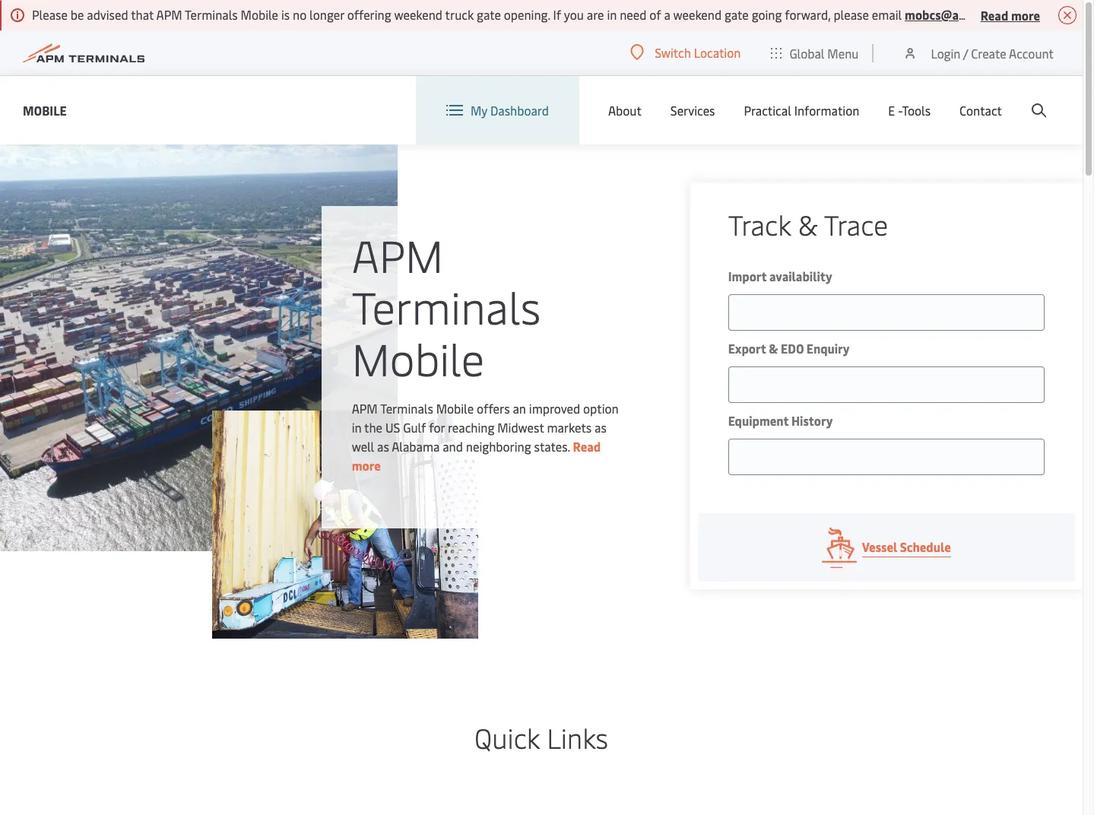 Task type: locate. For each thing, give the bounding box(es) containing it.
gulf
[[403, 419, 426, 436]]

weekend
[[394, 6, 443, 23], [674, 6, 722, 23]]

schedule
[[901, 539, 952, 555]]

read inside 'link'
[[573, 438, 601, 455]]

as
[[595, 419, 607, 436], [377, 438, 389, 455]]

read more up login / create account
[[981, 6, 1041, 23]]

read more for read more 'link'
[[352, 438, 601, 474]]

0 horizontal spatial weekend
[[394, 6, 443, 23]]

longer
[[310, 6, 344, 23]]

and
[[443, 438, 463, 455]]

forward,
[[785, 6, 831, 23]]

export
[[729, 340, 767, 357]]

an
[[513, 400, 526, 417]]

gate
[[477, 6, 501, 23], [725, 6, 749, 23]]

1 horizontal spatial in
[[607, 6, 617, 23]]

0 horizontal spatial in
[[352, 419, 362, 436]]

more inside 'link'
[[352, 457, 381, 474]]

more
[[1012, 6, 1041, 23], [352, 457, 381, 474]]

my
[[471, 102, 488, 119]]

close alert image
[[1059, 6, 1077, 24]]

read more
[[981, 6, 1041, 23], [352, 438, 601, 474]]

in
[[607, 6, 617, 23], [352, 419, 362, 436]]

in left the
[[352, 419, 362, 436]]

services button
[[671, 76, 716, 145]]

equipment history
[[729, 412, 833, 429]]

read up login / create account
[[981, 6, 1009, 23]]

1 vertical spatial more
[[352, 457, 381, 474]]

apm inside apm terminals mobile offers an improved option in the us gulf for reaching midwest markets as well as alabama and neighboring states.
[[352, 400, 378, 417]]

more up the account
[[1012, 6, 1041, 23]]

weekend left truck at the left top of page
[[394, 6, 443, 23]]

truck
[[446, 6, 474, 23]]

0 horizontal spatial as
[[377, 438, 389, 455]]

1 horizontal spatial read
[[981, 6, 1009, 23]]

information
[[795, 102, 860, 119]]

2 vertical spatial apm
[[352, 400, 378, 417]]

0 horizontal spatial gate
[[477, 6, 501, 23]]

location
[[694, 44, 741, 61]]

1 vertical spatial &
[[769, 340, 779, 357]]

apm for apm terminals mobile offers an improved option in the us gulf for reaching midwest markets as well as alabama and neighboring states.
[[352, 400, 378, 417]]

us
[[386, 419, 400, 436]]

1 horizontal spatial weekend
[[674, 6, 722, 23]]

going
[[752, 6, 782, 23]]

1 vertical spatial terminals
[[352, 276, 541, 336]]

login / create account
[[932, 45, 1055, 61]]

mobile
[[241, 6, 279, 23], [23, 102, 67, 118], [352, 328, 485, 388], [437, 400, 474, 417]]

2 gate from the left
[[725, 6, 749, 23]]

read inside button
[[981, 6, 1009, 23]]

be
[[71, 6, 84, 23]]

1 horizontal spatial gate
[[725, 6, 749, 23]]

opening.
[[504, 6, 551, 23]]

option
[[584, 400, 619, 417]]

mobile inside apm terminals mobile
[[352, 328, 485, 388]]

obta
[[1075, 6, 1095, 23]]

1 vertical spatial read
[[573, 438, 601, 455]]

services
[[671, 102, 716, 119]]

in right are
[[607, 6, 617, 23]]

practical information button
[[745, 76, 860, 145]]

1 horizontal spatial read more
[[981, 6, 1041, 23]]

availability
[[770, 268, 833, 285]]

1 gate from the left
[[477, 6, 501, 23]]

1 vertical spatial read more
[[352, 438, 601, 474]]

mobile secondary image
[[212, 411, 478, 639]]

terminals inside apm terminals mobile offers an improved option in the us gulf for reaching midwest markets as well as alabama and neighboring states.
[[381, 400, 434, 417]]

0 vertical spatial in
[[607, 6, 617, 23]]

gate right truck at the left top of page
[[477, 6, 501, 23]]

read down markets
[[573, 438, 601, 455]]

0 horizontal spatial read more
[[352, 438, 601, 474]]

& left trace
[[799, 205, 818, 243]]

trace
[[825, 205, 889, 243]]

1 vertical spatial apm
[[352, 224, 444, 284]]

a
[[665, 6, 671, 23]]

global
[[790, 45, 825, 61]]

1 horizontal spatial as
[[595, 419, 607, 436]]

practical information
[[745, 102, 860, 119]]

& for trace
[[799, 205, 818, 243]]

global menu
[[790, 45, 859, 61]]

practical
[[745, 102, 792, 119]]

midwest
[[498, 419, 544, 436]]

advised
[[87, 6, 128, 23]]

0 vertical spatial more
[[1012, 6, 1041, 23]]

read
[[981, 6, 1009, 23], [573, 438, 601, 455]]

apm inside apm terminals mobile
[[352, 224, 444, 284]]

vessel
[[863, 539, 898, 555]]

terminals for apm terminals mobile offers an improved option in the us gulf for reaching midwest markets as well as alabama and neighboring states.
[[381, 400, 434, 417]]

create
[[972, 45, 1007, 61]]

0 vertical spatial as
[[595, 419, 607, 436]]

apm
[[156, 6, 182, 23], [352, 224, 444, 284], [352, 400, 378, 417]]

track & trace
[[729, 205, 889, 243]]

edo
[[782, 340, 804, 357]]

1 horizontal spatial more
[[1012, 6, 1041, 23]]

terminals for apm terminals mobile
[[352, 276, 541, 336]]

0 vertical spatial read
[[981, 6, 1009, 23]]

login / create account link
[[903, 30, 1055, 75]]

0 horizontal spatial more
[[352, 457, 381, 474]]

as right "well"
[[377, 438, 389, 455]]

&
[[799, 205, 818, 243], [769, 340, 779, 357]]

0 vertical spatial &
[[799, 205, 818, 243]]

to
[[1060, 6, 1072, 23]]

more down "well"
[[352, 457, 381, 474]]

weekend right the a
[[674, 6, 722, 23]]

gate left going
[[725, 6, 749, 23]]

quick
[[475, 719, 540, 756]]

1 vertical spatial in
[[352, 419, 362, 436]]

mobile link
[[23, 101, 67, 120]]

for
[[429, 419, 445, 436]]

0 horizontal spatial read
[[573, 438, 601, 455]]

need
[[620, 6, 647, 23]]

tools
[[903, 102, 931, 119]]

read more down reaching
[[352, 438, 601, 474]]

alabama
[[392, 438, 440, 455]]

more inside button
[[1012, 6, 1041, 23]]

that
[[131, 6, 154, 23]]

as down the option
[[595, 419, 607, 436]]

states.
[[535, 438, 570, 455]]

switch
[[655, 44, 691, 61]]

& left edo
[[769, 340, 779, 357]]

terminals
[[185, 6, 238, 23], [352, 276, 541, 336], [381, 400, 434, 417]]

mobcs@apmterminals.com
[[906, 6, 1058, 23]]

vessel schedule link
[[698, 514, 1076, 582]]

markets
[[547, 419, 592, 436]]

no
[[293, 6, 307, 23]]

0 horizontal spatial &
[[769, 340, 779, 357]]

2 vertical spatial terminals
[[381, 400, 434, 417]]

0 vertical spatial read more
[[981, 6, 1041, 23]]

1 horizontal spatial &
[[799, 205, 818, 243]]

of
[[650, 6, 662, 23]]



Task type: describe. For each thing, give the bounding box(es) containing it.
global menu button
[[757, 30, 875, 76]]

you
[[564, 6, 584, 23]]

/
[[964, 45, 969, 61]]

read more button
[[981, 5, 1041, 24]]

export & edo enquiry
[[729, 340, 850, 357]]

import
[[729, 268, 767, 285]]

well
[[352, 438, 374, 455]]

0 vertical spatial terminals
[[185, 6, 238, 23]]

improved
[[529, 400, 581, 417]]

offering
[[347, 6, 392, 23]]

more for read more button on the right of the page
[[1012, 6, 1041, 23]]

neighboring
[[466, 438, 532, 455]]

1 vertical spatial as
[[377, 438, 389, 455]]

contact button
[[960, 76, 1003, 145]]

read more for read more button on the right of the page
[[981, 6, 1041, 23]]

email
[[873, 6, 903, 23]]

account
[[1010, 45, 1055, 61]]

please be advised that apm terminals mobile is no longer offering weekend truck gate opening. if you are in need of a weekend gate going forward, please email mobcs@apmterminals.com to obta
[[32, 6, 1095, 23]]

more for read more 'link'
[[352, 457, 381, 474]]

my dashboard
[[471, 102, 549, 119]]

switch location button
[[631, 44, 741, 61]]

login
[[932, 45, 961, 61]]

my dashboard button
[[447, 76, 549, 145]]

contact
[[960, 102, 1003, 119]]

apm terminals mobile
[[352, 224, 541, 388]]

read more link
[[352, 438, 601, 474]]

equipment
[[729, 412, 789, 429]]

is
[[281, 6, 290, 23]]

0 vertical spatial apm
[[156, 6, 182, 23]]

xin da yang zhou  docked at apm terminals mobile image
[[0, 145, 398, 552]]

-
[[899, 102, 903, 119]]

1 weekend from the left
[[394, 6, 443, 23]]

the
[[365, 419, 383, 436]]

e -tools button
[[889, 76, 931, 145]]

history
[[792, 412, 833, 429]]

e -tools
[[889, 102, 931, 119]]

about
[[609, 102, 642, 119]]

read for read more button on the right of the page
[[981, 6, 1009, 23]]

switch location
[[655, 44, 741, 61]]

e
[[889, 102, 896, 119]]

are
[[587, 6, 605, 23]]

2 weekend from the left
[[674, 6, 722, 23]]

apm terminals mobile offers an improved option in the us gulf for reaching midwest markets as well as alabama and neighboring states.
[[352, 400, 619, 455]]

please
[[32, 6, 68, 23]]

in inside apm terminals mobile offers an improved option in the us gulf for reaching midwest markets as well as alabama and neighboring states.
[[352, 419, 362, 436]]

if
[[554, 6, 562, 23]]

apm for apm terminals mobile
[[352, 224, 444, 284]]

about button
[[609, 76, 642, 145]]

quick links
[[475, 719, 609, 756]]

please
[[834, 6, 870, 23]]

vessel schedule
[[863, 539, 952, 555]]

& for edo
[[769, 340, 779, 357]]

enquiry
[[807, 340, 850, 357]]

links
[[547, 719, 609, 756]]

menu
[[828, 45, 859, 61]]

offers
[[477, 400, 510, 417]]

import availability
[[729, 268, 833, 285]]

read for read more 'link'
[[573, 438, 601, 455]]

mobcs@apmterminals.com link
[[906, 6, 1058, 23]]

mobile inside apm terminals mobile offers an improved option in the us gulf for reaching midwest markets as well as alabama and neighboring states.
[[437, 400, 474, 417]]

track
[[729, 205, 792, 243]]

dashboard
[[491, 102, 549, 119]]

reaching
[[448, 419, 495, 436]]



Task type: vqa. For each thing, say whether or not it's contained in the screenshot.
I in the dropdown button
no



